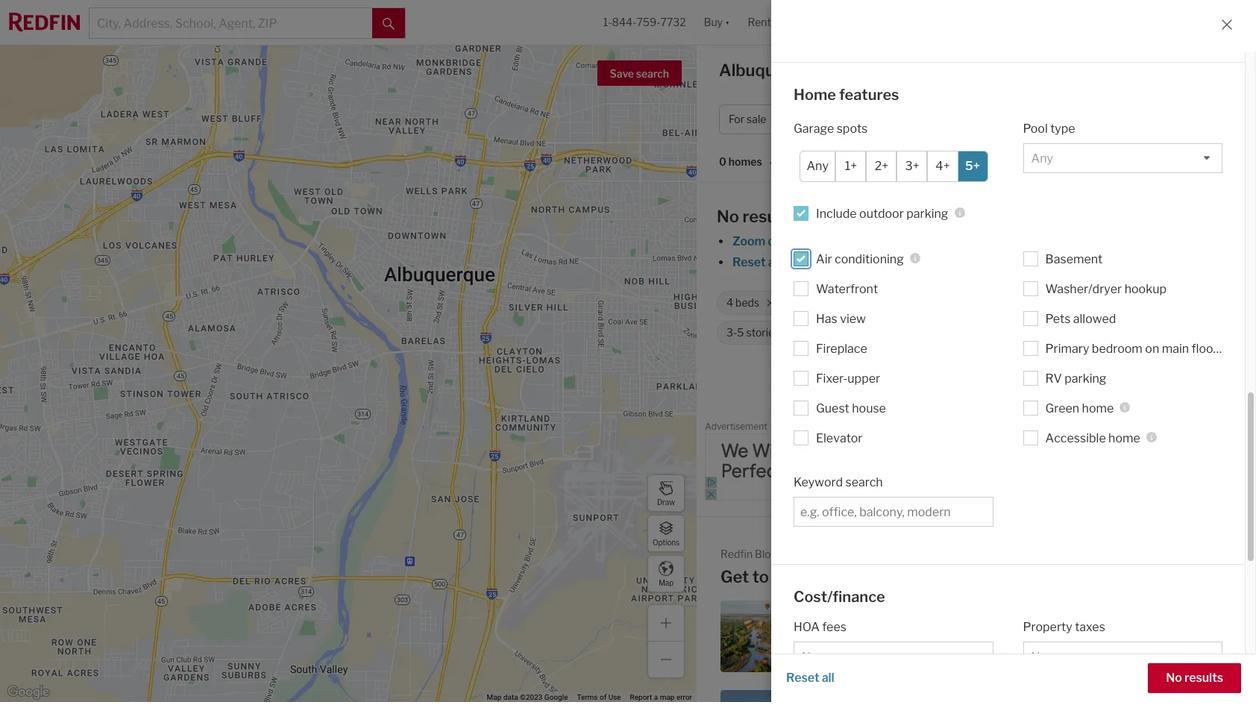 Task type: vqa. For each thing, say whether or not it's contained in the screenshot.


Task type: locate. For each thing, give the bounding box(es) containing it.
redfin for redfin blog
[[721, 548, 753, 560]]

in right live
[[849, 644, 857, 655]]

1 vertical spatial redfin
[[721, 548, 753, 560]]

to inside 10 popular albuquerque neighborhoods: where to live in albuquerque in 2023
[[935, 631, 945, 642]]

homes inside "zoom out reset all filters or remove one of your filters below to see more homes"
[[1084, 255, 1122, 269]]

property down projects
[[1084, 637, 1125, 648]]

2022-
[[845, 326, 874, 339]]

1 horizontal spatial homes
[[1084, 255, 1122, 269]]

0 vertical spatial reset
[[733, 255, 766, 269]]

1 vertical spatial all
[[822, 671, 835, 685]]

parking down the allowed
[[1075, 326, 1112, 339]]

washer/dryer
[[1046, 282, 1122, 296]]

cost/finance
[[794, 587, 885, 605]]

0 vertical spatial property
[[1023, 620, 1073, 634]]

2023 inside 10 popular albuquerque neighborhoods: where to live in albuquerque in 2023
[[930, 644, 955, 655]]

4+ baths
[[799, 296, 841, 309]]

0 horizontal spatial all
[[768, 255, 781, 269]]

1 horizontal spatial all
[[822, 671, 835, 685]]

data
[[503, 693, 518, 701]]

1 horizontal spatial report
[[1215, 424, 1238, 432]]

0 horizontal spatial sq.
[[1036, 296, 1050, 309]]

to right where
[[935, 631, 945, 642]]

reset up price/sq.
[[786, 671, 820, 685]]

/
[[1002, 113, 1005, 126]]

0 horizontal spatial 5+
[[965, 159, 980, 173]]

search inside button
[[636, 67, 669, 80]]

parking for rv parking
[[1065, 371, 1107, 385]]

all down out
[[768, 255, 781, 269]]

built
[[820, 326, 842, 339]]

map down options at the right bottom
[[659, 578, 674, 587]]

option group
[[800, 150, 988, 182]]

ft. left lot
[[1115, 296, 1125, 309]]

hoa
[[794, 620, 820, 634]]

albuquerque, up "cost/finance"
[[818, 567, 923, 586]]

submit search image
[[383, 18, 395, 30]]

nm up home features
[[828, 60, 855, 80]]

4+ for 4+ baths
[[799, 296, 811, 309]]

map for map data ©2023 google
[[487, 693, 502, 701]]

in for albuquerque
[[920, 644, 928, 655]]

green
[[1046, 401, 1080, 415]]

4 inside button
[[978, 113, 985, 126]]

reset
[[733, 255, 766, 269], [786, 671, 820, 685]]

0 horizontal spatial 4
[[727, 296, 733, 309]]

1+ radio
[[836, 150, 866, 182]]

redfin link
[[873, 378, 910, 392]]

1-
[[603, 16, 612, 29]]

map left data
[[487, 693, 502, 701]]

features
[[839, 86, 899, 104]]

0 vertical spatial search
[[636, 67, 669, 80]]

0 vertical spatial nm
[[828, 60, 855, 80]]

of left use
[[600, 693, 607, 701]]

0 horizontal spatial of
[[600, 693, 607, 701]]

1 vertical spatial results
[[1185, 671, 1223, 685]]

house
[[852, 401, 886, 415]]

0 horizontal spatial ft.
[[847, 687, 858, 701]]

search for save search
[[636, 67, 669, 80]]

albuquerque up where
[[879, 617, 937, 629]]

5+ parking spots
[[1060, 326, 1141, 339]]

0 horizontal spatial reset
[[733, 255, 766, 269]]

report left 'a'
[[630, 693, 652, 701]]

all inside reset all button
[[822, 671, 835, 685]]

0 horizontal spatial redfin
[[721, 548, 753, 560]]

0 vertical spatial 4
[[978, 113, 985, 126]]

no up zoom
[[717, 207, 739, 226]]

reset down zoom
[[733, 255, 766, 269]]

0 vertical spatial home
[[794, 86, 836, 104]]

sq. left ft.-
[[1036, 296, 1050, 309]]

value
[[1127, 637, 1152, 648]]

0 horizontal spatial 2023
[[874, 326, 901, 339]]

zoom out button
[[732, 234, 788, 248]]

sq. down washer/dryer hookup
[[1099, 296, 1112, 309]]

no results down your
[[1166, 671, 1223, 685]]

0 vertical spatial 4+
[[1008, 113, 1021, 126]]

allowed
[[1073, 311, 1116, 326]]

waterfront
[[816, 282, 878, 296]]

0 horizontal spatial report
[[630, 693, 652, 701]]

1 vertical spatial report
[[630, 693, 652, 701]]

home up accessible home
[[1082, 401, 1114, 415]]

1 horizontal spatial sq.
[[1099, 296, 1112, 309]]

4 left beds
[[727, 296, 733, 309]]

1 vertical spatial albuquerque,
[[818, 567, 923, 586]]

live
[[828, 644, 847, 655]]

price/sq. ft.
[[794, 687, 858, 701]]

1 vertical spatial 4+
[[936, 159, 950, 173]]

fixer-upper
[[816, 371, 880, 385]]

no down your
[[1166, 671, 1182, 685]]

7 home remodeling projects to boost your property value in albuquerque
[[1084, 611, 1186, 661]]

1 horizontal spatial search
[[846, 475, 883, 489]]

fixer-
[[816, 371, 848, 385]]

0 horizontal spatial search
[[636, 67, 669, 80]]

parking up green home
[[1065, 371, 1107, 385]]

sq.
[[1036, 296, 1050, 309], [1099, 296, 1112, 309]]

0 horizontal spatial home
[[794, 86, 836, 104]]

7
[[1084, 611, 1090, 622]]

1 vertical spatial no
[[1166, 671, 1182, 685]]

advertisement
[[705, 421, 768, 432]]

redfin up get
[[721, 548, 753, 560]]

taxes
[[1075, 620, 1105, 634]]

1 horizontal spatial 5+
[[1060, 326, 1073, 339]]

0 vertical spatial all
[[768, 255, 781, 269]]

albuquerque, up the for sale button
[[719, 60, 824, 80]]

spots right price
[[837, 121, 868, 135]]

guest
[[816, 401, 850, 415]]

parking up "zoom out reset all filters or remove one of your filters below to see more homes"
[[907, 206, 949, 220]]

1 horizontal spatial in
[[920, 644, 928, 655]]

garage
[[794, 121, 834, 135]]

1 vertical spatial 4
[[727, 296, 733, 309]]

report inside button
[[1215, 424, 1238, 432]]

reset all
[[786, 671, 835, 685]]

home inside 7 home remodeling projects to boost your property value in albuquerque
[[1092, 611, 1119, 622]]

4+ left baths
[[799, 296, 811, 309]]

list box down projects
[[1023, 642, 1223, 671]]

1 vertical spatial no results
[[1166, 671, 1223, 685]]

of
[[902, 255, 914, 269], [600, 693, 607, 701]]

0 vertical spatial results
[[743, 207, 797, 226]]

main
[[1162, 341, 1189, 355]]

rv parking
[[1046, 371, 1107, 385]]

0 horizontal spatial map
[[487, 693, 502, 701]]

5+ right 4+ "option"
[[965, 159, 980, 173]]

1 horizontal spatial spots
[[1114, 326, 1141, 339]]

to up value
[[1124, 624, 1134, 635]]

parking for 5+ parking spots
[[1075, 326, 1112, 339]]

1 horizontal spatial property
[[1084, 637, 1125, 648]]

upper
[[848, 371, 880, 385]]

0 horizontal spatial results
[[743, 207, 797, 226]]

1 horizontal spatial map
[[659, 578, 674, 587]]

redfin up house at the right bottom of the page
[[873, 378, 910, 392]]

1 horizontal spatial of
[[902, 255, 914, 269]]

1 vertical spatial parking
[[1075, 326, 1112, 339]]

map
[[660, 693, 675, 701]]

0 vertical spatial no results
[[717, 207, 797, 226]]

0 vertical spatial map
[[659, 578, 674, 587]]

search up e.g. office, balcony, modern 'text field'
[[846, 475, 883, 489]]

4 bd / 4+ ba button
[[968, 104, 1063, 134]]

results inside button
[[1185, 671, 1223, 685]]

include
[[816, 206, 857, 220]]

all up price/sq. ft.
[[822, 671, 835, 685]]

filters left or
[[783, 255, 816, 269]]

homes inside the 0 homes •
[[729, 155, 762, 168]]

results down your
[[1185, 671, 1223, 685]]

options button
[[648, 515, 685, 552]]

home features
[[794, 86, 899, 104]]

spots
[[837, 121, 868, 135], [1114, 326, 1141, 339]]

report left ad
[[1215, 424, 1238, 432]]

type
[[1050, 121, 1076, 135]]

ad
[[1240, 424, 1248, 432]]

no
[[717, 207, 739, 226], [1166, 671, 1182, 685]]

1 vertical spatial search
[[846, 475, 883, 489]]

3-
[[727, 326, 737, 339]]

1 vertical spatial nm
[[927, 567, 955, 586]]

green home
[[1046, 401, 1114, 415]]

1 vertical spatial spots
[[1114, 326, 1141, 339]]

lot
[[1127, 296, 1140, 309]]

built 2022-2023
[[820, 326, 901, 339]]

homes right 0
[[729, 155, 762, 168]]

1 vertical spatial home
[[1109, 431, 1141, 445]]

air conditioning
[[816, 252, 904, 266]]

hookup
[[1125, 282, 1167, 296]]

in for value
[[1154, 637, 1162, 648]]

4+ left 5+ option
[[936, 159, 950, 173]]

1 horizontal spatial no
[[1166, 671, 1182, 685]]

home right accessible
[[1109, 431, 1141, 445]]

home for green home
[[1082, 401, 1114, 415]]

•
[[770, 156, 773, 169]]

0 vertical spatial spots
[[837, 121, 868, 135]]

1 vertical spatial property
[[1084, 637, 1125, 648]]

0 vertical spatial ft.
[[1115, 296, 1125, 309]]

air
[[816, 252, 832, 266]]

1 horizontal spatial reset
[[786, 671, 820, 685]]

list box down type at right
[[1023, 143, 1223, 173]]

0 horizontal spatial filters
[[783, 255, 816, 269]]

albuquerque down projects
[[1084, 650, 1143, 661]]

property inside 7 home remodeling projects to boost your property value in albuquerque
[[1084, 637, 1125, 648]]

all
[[768, 255, 781, 269], [822, 671, 835, 685]]

7732
[[661, 16, 686, 29]]

washer/dryer hookup
[[1046, 282, 1167, 296]]

1 vertical spatial ft.
[[847, 687, 858, 701]]

elevator
[[816, 431, 863, 445]]

your
[[1165, 624, 1186, 635]]

no results
[[717, 207, 797, 226], [1166, 671, 1223, 685]]

list box
[[1023, 143, 1223, 173], [794, 642, 993, 671], [1023, 642, 1223, 671]]

1 vertical spatial map
[[487, 693, 502, 701]]

home
[[794, 86, 836, 104], [1092, 611, 1119, 622]]

homes
[[729, 155, 762, 168], [1084, 255, 1122, 269]]

1 vertical spatial 2023
[[930, 644, 955, 655]]

4 left bd
[[978, 113, 985, 126]]

1 vertical spatial 5+
[[1060, 326, 1073, 339]]

0 vertical spatial no
[[717, 207, 739, 226]]

results up out
[[743, 207, 797, 226]]

5+ up primary
[[1060, 326, 1073, 339]]

home
[[1082, 401, 1114, 415], [1109, 431, 1141, 445]]

2 horizontal spatial 4+
[[1008, 113, 1021, 126]]

0 horizontal spatial nm
[[828, 60, 855, 80]]

2 vertical spatial parking
[[1065, 371, 1107, 385]]

in inside 7 home remodeling projects to boost your property value in albuquerque
[[1154, 637, 1162, 648]]

1 horizontal spatial filters
[[944, 255, 976, 269]]

baths
[[814, 296, 841, 309]]

1 horizontal spatial no results
[[1166, 671, 1223, 685]]

1 vertical spatial home
[[1092, 611, 1119, 622]]

remove 4 beds image
[[766, 298, 775, 307]]

1 vertical spatial reset
[[786, 671, 820, 685]]

759-
[[637, 16, 661, 29]]

5
[[737, 326, 744, 339]]

map inside map button
[[659, 578, 674, 587]]

search for keyword search
[[846, 475, 883, 489]]

no results up zoom out button at right
[[717, 207, 797, 226]]

4
[[978, 113, 985, 126], [727, 296, 733, 309]]

a
[[654, 693, 658, 701]]

homes up washer/dryer hookup
[[1084, 255, 1122, 269]]

0 vertical spatial report
[[1215, 424, 1238, 432]]

search
[[636, 67, 669, 80], [846, 475, 883, 489]]

1 horizontal spatial home
[[1092, 611, 1119, 622]]

hoa fees
[[794, 620, 847, 634]]

property taxes
[[1023, 620, 1105, 634]]

0 vertical spatial of
[[902, 255, 914, 269]]

1 vertical spatial homes
[[1084, 255, 1122, 269]]

0 vertical spatial redfin
[[873, 378, 910, 392]]

property left '7'
[[1023, 620, 1073, 634]]

0 vertical spatial home
[[1082, 401, 1114, 415]]

error
[[677, 693, 692, 701]]

spots up primary bedroom on main floor in the right of the page
[[1114, 326, 1141, 339]]

nm up where
[[927, 567, 955, 586]]

filters right your
[[944, 255, 976, 269]]

1-844-759-7732
[[603, 16, 686, 29]]

report for report ad
[[1215, 424, 1238, 432]]

remodeling
[[1121, 611, 1176, 622]]

0 vertical spatial 5+
[[965, 159, 980, 173]]

reset inside button
[[786, 671, 820, 685]]

to inside "zoom out reset all filters or remove one of your filters below to see more homes"
[[1015, 255, 1027, 269]]

recommended
[[807, 155, 883, 168]]

5+ inside option
[[965, 159, 980, 173]]

4+ right / on the right top
[[1008, 113, 1021, 126]]

for sale
[[729, 113, 766, 126]]

1 horizontal spatial redfin
[[873, 378, 910, 392]]

2 sq. from the left
[[1099, 296, 1112, 309]]

0 horizontal spatial 4+
[[799, 296, 811, 309]]

of inside "zoom out reset all filters or remove one of your filters below to see more homes"
[[902, 255, 914, 269]]

in down where
[[920, 644, 928, 655]]

in down boost
[[1154, 637, 1162, 648]]

5+ radio
[[958, 150, 988, 182]]

4+ inside "option"
[[936, 159, 950, 173]]

1 horizontal spatial 2023
[[930, 644, 955, 655]]

1 horizontal spatial 4
[[978, 113, 985, 126]]

accessible
[[1046, 431, 1106, 445]]

home up price
[[794, 86, 836, 104]]

beds
[[736, 296, 760, 309]]

1 horizontal spatial 4+
[[936, 159, 950, 173]]

search right "save"
[[636, 67, 669, 80]]

or
[[820, 255, 831, 269]]

redfin
[[873, 378, 910, 392], [721, 548, 753, 560]]

10
[[828, 617, 839, 629]]

home up projects
[[1092, 611, 1119, 622]]

to left see
[[1015, 255, 1027, 269]]

2 horizontal spatial in
[[1154, 637, 1162, 648]]

0 vertical spatial homes
[[729, 155, 762, 168]]

remove 4+ baths image
[[848, 298, 857, 307]]

ft. right price/sq.
[[847, 687, 858, 701]]

to inside 7 home remodeling projects to boost your property value in albuquerque
[[1124, 624, 1134, 635]]

of right one
[[902, 255, 914, 269]]

1 horizontal spatial results
[[1185, 671, 1223, 685]]

projects
[[1084, 624, 1122, 635]]

2 vertical spatial 4+
[[799, 296, 811, 309]]

0 horizontal spatial homes
[[729, 155, 762, 168]]



Task type: describe. For each thing, give the bounding box(es) containing it.
4 bd / 4+ ba
[[978, 113, 1035, 126]]

reset all filters button
[[732, 255, 817, 269]]

recommended button
[[805, 155, 895, 169]]

pool type
[[1023, 121, 1076, 135]]

to down blog
[[753, 567, 769, 586]]

remove 4 bd / 4+ ba image
[[1043, 115, 1051, 124]]

for sale button
[[719, 104, 795, 134]]

has
[[816, 311, 838, 326]]

where
[[902, 631, 933, 642]]

2,000
[[1004, 296, 1034, 309]]

albuquerque inside 7 home remodeling projects to boost your property value in albuquerque
[[1084, 650, 1143, 661]]

garage spots
[[794, 121, 868, 135]]

5+ for 5+ parking spots
[[1060, 326, 1073, 339]]

1 filters from the left
[[783, 255, 816, 269]]

list box down popular
[[794, 642, 993, 671]]

5+ for 5+
[[965, 159, 980, 173]]

no inside button
[[1166, 671, 1182, 685]]

draw
[[657, 497, 675, 506]]

sale
[[944, 60, 977, 80]]

map for map
[[659, 578, 674, 587]]

know
[[772, 567, 815, 586]]

pets allowed
[[1046, 311, 1116, 326]]

floor
[[1192, 341, 1218, 355]]

pool
[[1023, 121, 1048, 135]]

1 horizontal spatial ft.
[[1115, 296, 1125, 309]]

map data ©2023 google
[[487, 693, 568, 701]]

7 home remodeling projects to boost your property value in albuquerque link
[[977, 601, 1215, 672]]

3+
[[905, 159, 920, 173]]

terms of use link
[[577, 693, 621, 701]]

0 horizontal spatial spots
[[837, 121, 868, 135]]

report for report a map error
[[630, 693, 652, 701]]

4+ radio
[[928, 150, 958, 182]]

0 horizontal spatial in
[[849, 644, 857, 655]]

ad region
[[705, 433, 1248, 500]]

redfin for redfin
[[873, 378, 910, 392]]

below
[[979, 255, 1012, 269]]

City, Address, School, Agent, ZIP search field
[[90, 8, 372, 38]]

save
[[610, 67, 634, 80]]

primary
[[1046, 341, 1089, 355]]

albuquerque down "neighborhoods:"
[[859, 644, 918, 655]]

blog
[[755, 548, 777, 560]]

remove
[[834, 255, 876, 269]]

save search button
[[597, 60, 682, 86]]

reset all button
[[786, 663, 835, 693]]

include outdoor parking
[[816, 206, 949, 220]]

price
[[811, 113, 836, 126]]

Any radio
[[800, 150, 836, 182]]

fees
[[822, 620, 847, 634]]

popular
[[841, 617, 877, 629]]

report a map error
[[630, 693, 692, 701]]

4+ inside button
[[1008, 113, 1021, 126]]

report ad button
[[1215, 424, 1248, 435]]

no results button
[[1148, 663, 1241, 693]]

get
[[721, 567, 749, 586]]

more
[[1052, 255, 1081, 269]]

all inside "zoom out reset all filters or remove one of your filters below to see more homes"
[[768, 255, 781, 269]]

0 vertical spatial 2023
[[874, 326, 901, 339]]

0 horizontal spatial no results
[[717, 207, 797, 226]]

map button
[[648, 555, 685, 592]]

options
[[653, 538, 680, 546]]

0 vertical spatial albuquerque,
[[719, 60, 824, 80]]

report ad
[[1215, 424, 1248, 432]]

sort
[[780, 155, 802, 168]]

see
[[1029, 255, 1049, 269]]

e.g. office, balcony, modern text field
[[800, 505, 987, 519]]

no results inside button
[[1166, 671, 1223, 685]]

home for accessible home
[[1109, 431, 1141, 445]]

map region
[[0, 0, 800, 702]]

fireplace
[[816, 341, 867, 355]]

bedroom
[[1092, 341, 1143, 355]]

4 for 4 beds
[[727, 296, 733, 309]]

4 for 4 bd / 4+ ba
[[978, 113, 985, 126]]

1 vertical spatial of
[[600, 693, 607, 701]]

0 horizontal spatial no
[[717, 207, 739, 226]]

accessible home
[[1046, 431, 1141, 445]]

0 homes •
[[719, 155, 773, 169]]

outdoor
[[859, 206, 904, 220]]

2 filters from the left
[[944, 255, 976, 269]]

stories
[[746, 326, 780, 339]]

report a map error link
[[630, 693, 692, 701]]

any
[[807, 159, 829, 173]]

price/sq.
[[794, 687, 844, 701]]

1 sq. from the left
[[1036, 296, 1050, 309]]

conditioning
[[835, 252, 904, 266]]

neighborhoods:
[[828, 631, 901, 642]]

reset inside "zoom out reset all filters or remove one of your filters below to see more homes"
[[733, 255, 766, 269]]

0 vertical spatial parking
[[907, 206, 949, 220]]

3-5 stories
[[727, 326, 780, 339]]

3+ radio
[[897, 150, 928, 182]]

redfin blog
[[721, 548, 777, 560]]

google image
[[4, 683, 53, 702]]

list box for cost/finance
[[1023, 642, 1223, 671]]

has view
[[816, 311, 866, 326]]

option group containing any
[[800, 150, 988, 182]]

ft.-
[[1052, 296, 1066, 309]]

844-
[[612, 16, 637, 29]]

boost
[[1136, 624, 1163, 635]]

2+ radio
[[866, 150, 897, 182]]

ba
[[1023, 113, 1035, 126]]

list box for home features
[[1023, 143, 1223, 173]]

primary bedroom on main floor
[[1046, 341, 1218, 355]]

zoom
[[733, 234, 765, 248]]

albuquerque up green
[[1008, 378, 1080, 392]]

basement
[[1046, 252, 1103, 266]]

1+
[[845, 159, 857, 173]]

0 horizontal spatial property
[[1023, 620, 1073, 634]]

sale
[[747, 113, 766, 126]]

remove air conditioning image
[[1027, 328, 1036, 337]]

4+ for 4+
[[936, 159, 950, 173]]

1 horizontal spatial nm
[[927, 567, 955, 586]]

©2023
[[520, 693, 543, 701]]

guest house
[[816, 401, 886, 415]]

pets
[[1046, 311, 1071, 326]]



